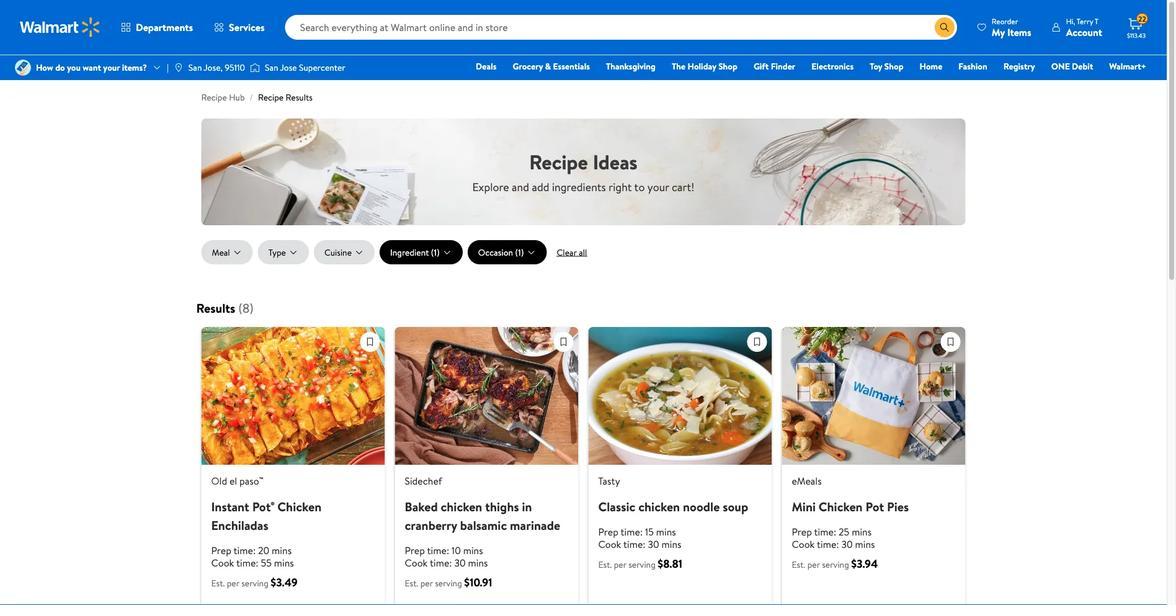 Task type: vqa. For each thing, say whether or not it's contained in the screenshot.
online
no



Task type: describe. For each thing, give the bounding box(es) containing it.
meal
[[212, 246, 230, 258]]

(1) for ingredient (1)
[[431, 246, 440, 258]]

ingredients
[[552, 179, 606, 195]]

departments
[[136, 20, 193, 34]]

you
[[67, 61, 81, 74]]

soup
[[723, 498, 749, 515]]

san for san jose supercenter
[[265, 61, 278, 74]]

per for instant pot® chicken enchiladas
[[227, 577, 239, 590]]

10
[[452, 544, 461, 558]]

grocery & essentials link
[[508, 60, 596, 73]]

old
[[211, 474, 227, 488]]

how
[[36, 61, 53, 74]]

test image for instant pot® chicken enchiladas
[[361, 333, 380, 351]]

your inside recipe ideas explore and add ingredients right to your cart!
[[648, 179, 670, 195]]

clear all
[[557, 246, 588, 258]]

hi,
[[1067, 16, 1076, 26]]

thanksgiving
[[606, 60, 656, 72]]

est. for mini chicken pot pies
[[792, 559, 806, 571]]

one debit link
[[1046, 60, 1100, 73]]

95110
[[225, 61, 245, 74]]

per for mini chicken pot pies
[[808, 559, 820, 571]]

baked
[[405, 498, 438, 515]]

results (8)
[[196, 300, 254, 317]]

jose
[[280, 61, 297, 74]]

time: left 55 in the left of the page
[[236, 556, 259, 570]]

registry link
[[999, 60, 1041, 73]]

chicken inside instant pot® chicken enchiladas
[[278, 498, 322, 515]]

time: left 25
[[815, 525, 837, 539]]

the
[[672, 60, 686, 72]]

0 vertical spatial your
[[103, 61, 120, 74]]

holiday
[[688, 60, 717, 72]]

mini chicken pot pies image
[[782, 327, 966, 465]]

toy
[[870, 60, 883, 72]]

$3.94
[[852, 556, 879, 572]]

baked chicken thighs in cranberry balsamic marinade
[[405, 498, 561, 534]]

prep for classic chicken noodle soup
[[599, 525, 619, 539]]

explore
[[473, 179, 509, 195]]

instant pot® chicken enchiladas
[[211, 498, 322, 534]]

serving for baked
[[435, 577, 462, 590]]

cook for instant pot® chicken enchiladas
[[211, 556, 234, 570]]

est. for instant pot® chicken enchiladas
[[211, 577, 225, 590]]

cook for baked chicken thighs in cranberry balsamic marinade
[[405, 556, 428, 570]]

est. per serving $10.91
[[405, 575, 493, 590]]

est. for baked chicken thighs in cranberry balsamic marinade
[[405, 577, 419, 590]]

recipe for hub
[[201, 91, 227, 103]]

time: up est. per serving $3.94
[[817, 538, 840, 551]]

 image for how
[[15, 60, 31, 76]]

2 shop from the left
[[885, 60, 904, 72]]

marinade
[[510, 517, 561, 534]]

clear
[[557, 246, 577, 258]]

all
[[579, 246, 588, 258]]

mins right 55 in the left of the page
[[274, 556, 294, 570]]

toy shop link
[[865, 60, 910, 73]]

how do you want your items?
[[36, 61, 147, 74]]

right
[[609, 179, 632, 195]]

grocery & essentials
[[513, 60, 590, 72]]

enchiladas
[[211, 517, 269, 534]]

type button
[[258, 240, 309, 264]]

mins up $8.81
[[662, 538, 682, 551]]

$113.43
[[1128, 31, 1147, 39]]

(1) for occasion (1)
[[516, 246, 524, 258]]

cart!
[[672, 179, 695, 195]]

san jose supercenter
[[265, 61, 346, 74]]

per for classic chicken noodle soup
[[614, 559, 627, 571]]

fashion link
[[954, 60, 994, 73]]

my
[[992, 25, 1006, 39]]

mins up $3.94
[[856, 538, 876, 551]]

clear all button
[[547, 242, 597, 262]]

thighs
[[486, 498, 519, 515]]

hub
[[229, 91, 245, 103]]

55
[[261, 556, 272, 570]]

recipe hub link
[[201, 91, 245, 103]]

meal button
[[201, 240, 253, 264]]

prep for mini chicken pot pies
[[792, 525, 813, 539]]

1 shop from the left
[[719, 60, 738, 72]]

pot®
[[252, 498, 275, 515]]

 image for san
[[250, 61, 260, 74]]

|
[[167, 61, 169, 74]]

grocery
[[513, 60, 543, 72]]

mins right 25
[[852, 525, 872, 539]]

walmart+ link
[[1105, 60, 1153, 73]]

do
[[55, 61, 65, 74]]

recipe for ideas
[[530, 148, 588, 176]]

gift finder link
[[749, 60, 802, 73]]

san for san jose, 95110
[[189, 61, 202, 74]]

and
[[512, 179, 530, 195]]

serving for mini
[[823, 559, 850, 571]]

one
[[1052, 60, 1071, 72]]

in
[[522, 498, 532, 515]]

fashion
[[959, 60, 988, 72]]

ideas
[[593, 148, 638, 176]]

want
[[83, 61, 101, 74]]

electronics
[[812, 60, 854, 72]]

recipe hub / recipe results
[[201, 91, 313, 103]]

prep time: 15 mins cook time: 30 mins
[[599, 525, 682, 551]]

30 for baked
[[455, 556, 466, 570]]

t
[[1096, 16, 1099, 26]]

est. per serving $8.81
[[599, 556, 683, 572]]

electronics link
[[807, 60, 860, 73]]

deals link
[[471, 60, 503, 73]]

mins right the 10
[[464, 544, 483, 558]]

items?
[[122, 61, 147, 74]]

test image
[[748, 333, 767, 351]]

22
[[1139, 13, 1147, 24]]



Task type: locate. For each thing, give the bounding box(es) containing it.
30
[[648, 538, 660, 551], [842, 538, 853, 551], [455, 556, 466, 570]]

prep down mini
[[792, 525, 813, 539]]

ingredient
[[390, 246, 429, 258]]

(1) right occasion
[[516, 246, 524, 258]]

0 vertical spatial results
[[286, 91, 313, 103]]

baked chicken thighs in cranberry balsamic marinade image
[[395, 327, 579, 465]]

0 horizontal spatial your
[[103, 61, 120, 74]]

time: up est. per serving $10.91
[[430, 556, 452, 570]]

prep time: 10 mins cook time: 30 mins
[[405, 544, 488, 570]]

san left 'jose,'
[[189, 61, 202, 74]]

recipe inside recipe ideas explore and add ingredients right to your cart!
[[530, 148, 588, 176]]

time:
[[621, 525, 643, 539], [815, 525, 837, 539], [624, 538, 646, 551], [817, 538, 840, 551], [234, 544, 256, 558], [427, 544, 450, 558], [236, 556, 259, 570], [430, 556, 452, 570]]

1 (1) from the left
[[431, 246, 440, 258]]

2 horizontal spatial 30
[[842, 538, 853, 551]]

per inside est. per serving $3.49
[[227, 577, 239, 590]]

2 san from the left
[[265, 61, 278, 74]]

est. for classic chicken noodle soup
[[599, 559, 612, 571]]

chicken right pot®
[[278, 498, 322, 515]]

hi, terry t account
[[1067, 16, 1103, 39]]

prep down 'enchiladas'
[[211, 544, 231, 558]]

per inside est. per serving $10.91
[[421, 577, 433, 590]]

results left (8)
[[196, 300, 235, 317]]

30 inside prep time: 10 mins cook time: 30 mins
[[455, 556, 466, 570]]

0 horizontal spatial results
[[196, 300, 235, 317]]

time: left 15 at the bottom of the page
[[621, 525, 643, 539]]

serving down prep time: 10 mins cook time: 30 mins
[[435, 577, 462, 590]]

0 horizontal spatial chicken
[[278, 498, 322, 515]]

noodle
[[683, 498, 720, 515]]

Walmart Site-Wide search field
[[285, 15, 958, 40]]

chicken
[[441, 498, 483, 515], [639, 498, 680, 515]]

prep inside prep time: 25 mins cook time: 30 mins
[[792, 525, 813, 539]]

per inside est. per serving $8.81
[[614, 559, 627, 571]]

per down prep time: 20 mins cook time: 55 mins on the bottom left
[[227, 577, 239, 590]]

test image for baked chicken thighs in cranberry balsamic marinade
[[555, 333, 573, 351]]

old el paso™
[[211, 474, 263, 488]]

est. inside est. per serving $8.81
[[599, 559, 612, 571]]

time: left 20
[[234, 544, 256, 558]]

3 test image from the left
[[942, 333, 961, 351]]

 image left the how
[[15, 60, 31, 76]]

1 horizontal spatial results
[[286, 91, 313, 103]]

departments button
[[110, 12, 204, 42]]

est. down prep time: 10 mins cook time: 30 mins
[[405, 577, 419, 590]]

0 horizontal spatial shop
[[719, 60, 738, 72]]

(8)
[[238, 300, 254, 317]]

$10.91
[[464, 575, 493, 590]]

2 (1) from the left
[[516, 246, 524, 258]]

1 vertical spatial your
[[648, 179, 670, 195]]

your
[[103, 61, 120, 74], [648, 179, 670, 195]]

0 horizontal spatial  image
[[15, 60, 31, 76]]

 image right 95110
[[250, 61, 260, 74]]

per for baked chicken thighs in cranberry balsamic marinade
[[421, 577, 433, 590]]

test image for mini chicken pot pies
[[942, 333, 961, 351]]

serving down 55 in the left of the page
[[242, 577, 269, 590]]

1 horizontal spatial your
[[648, 179, 670, 195]]

30 up est. per serving $10.91
[[455, 556, 466, 570]]

prep inside prep time: 15 mins cook time: 30 mins
[[599, 525, 619, 539]]

30 up est. per serving $3.94
[[842, 538, 853, 551]]

30 for classic
[[648, 538, 660, 551]]

gift
[[754, 60, 769, 72]]

1 horizontal spatial chicken
[[639, 498, 680, 515]]

finder
[[771, 60, 796, 72]]

1 horizontal spatial recipe
[[258, 91, 284, 103]]

per inside est. per serving $3.94
[[808, 559, 820, 571]]

/
[[250, 91, 253, 103]]

(1)
[[431, 246, 440, 258], [516, 246, 524, 258]]

2 horizontal spatial test image
[[942, 333, 961, 351]]

debit
[[1073, 60, 1094, 72]]

chicken up 15 at the bottom of the page
[[639, 498, 680, 515]]

0 horizontal spatial (1)
[[431, 246, 440, 258]]

cuisine
[[325, 246, 352, 258]]

0 horizontal spatial test image
[[361, 333, 380, 351]]

2 chicken from the left
[[819, 498, 863, 515]]

cook up est. per serving $10.91
[[405, 556, 428, 570]]

0 horizontal spatial recipe
[[201, 91, 227, 103]]

time: up est. per serving $8.81
[[624, 538, 646, 551]]

est. inside est. per serving $3.49
[[211, 577, 225, 590]]

serving inside est. per serving $3.94
[[823, 559, 850, 571]]

serving for instant
[[242, 577, 269, 590]]

0 horizontal spatial chicken
[[441, 498, 483, 515]]

30 up est. per serving $8.81
[[648, 538, 660, 551]]

serving
[[629, 559, 656, 571], [823, 559, 850, 571], [242, 577, 269, 590], [435, 577, 462, 590]]

serving inside est. per serving $8.81
[[629, 559, 656, 571]]

Search search field
[[285, 15, 958, 40]]

mini
[[792, 498, 816, 515]]

cook for mini chicken pot pies
[[792, 538, 815, 551]]

mini chicken pot pies
[[792, 498, 910, 515]]

per down prep time: 25 mins cook time: 30 mins
[[808, 559, 820, 571]]

reorder my items
[[992, 16, 1032, 39]]

cook inside prep time: 20 mins cook time: 55 mins
[[211, 556, 234, 570]]

prep time: 20 mins cook time: 55 mins
[[211, 544, 294, 570]]

your right the to
[[648, 179, 670, 195]]

mins right 15 at the bottom of the page
[[657, 525, 676, 539]]

15
[[646, 525, 654, 539]]

essentials
[[553, 60, 590, 72]]

el
[[230, 474, 237, 488]]

per down prep time: 10 mins cook time: 30 mins
[[421, 577, 433, 590]]

1 chicken from the left
[[278, 498, 322, 515]]

ingredient (1)
[[390, 246, 440, 258]]

serving inside est. per serving $3.49
[[242, 577, 269, 590]]

the holiday shop
[[672, 60, 738, 72]]

prep down classic
[[599, 525, 619, 539]]

prep for baked chicken thighs in cranberry balsamic marinade
[[405, 544, 425, 558]]

recipe left hub
[[201, 91, 227, 103]]

test image
[[361, 333, 380, 351], [555, 333, 573, 351], [942, 333, 961, 351]]

shop right the toy
[[885, 60, 904, 72]]

walmart+
[[1110, 60, 1147, 72]]

gift finder
[[754, 60, 796, 72]]

mins right 20
[[272, 544, 292, 558]]

chicken inside baked chicken thighs in cranberry balsamic marinade
[[441, 498, 483, 515]]

cook inside prep time: 15 mins cook time: 30 mins
[[599, 538, 622, 551]]

account
[[1067, 25, 1103, 39]]

instant pot® chicken enchiladas image
[[201, 327, 385, 465]]

chicken
[[278, 498, 322, 515], [819, 498, 863, 515]]

cuisine button
[[314, 240, 375, 264]]

1 horizontal spatial (1)
[[516, 246, 524, 258]]

1 chicken from the left
[[441, 498, 483, 515]]

occasion (1)
[[478, 246, 524, 258]]

30 for mini
[[842, 538, 853, 551]]

serving inside est. per serving $10.91
[[435, 577, 462, 590]]

results
[[286, 91, 313, 103], [196, 300, 235, 317]]

prep down the cranberry
[[405, 544, 425, 558]]

&
[[545, 60, 551, 72]]

serving for classic
[[629, 559, 656, 571]]

search icon image
[[940, 22, 950, 32]]

est. inside est. per serving $3.94
[[792, 559, 806, 571]]

shop right the holiday
[[719, 60, 738, 72]]

walmart image
[[20, 17, 101, 37]]

time: left the 10
[[427, 544, 450, 558]]

home link
[[915, 60, 949, 73]]

0 horizontal spatial 30
[[455, 556, 466, 570]]

emeals
[[792, 474, 822, 488]]

shop
[[719, 60, 738, 72], [885, 60, 904, 72]]

2 chicken from the left
[[639, 498, 680, 515]]

prep inside prep time: 20 mins cook time: 55 mins
[[211, 544, 231, 558]]

cook for classic chicken noodle soup
[[599, 538, 622, 551]]

services
[[229, 20, 265, 34]]

1 horizontal spatial  image
[[250, 61, 260, 74]]

chicken up 25
[[819, 498, 863, 515]]

ingredient (1) button
[[380, 240, 463, 264]]

serving down prep time: 25 mins cook time: 30 mins
[[823, 559, 850, 571]]

1 test image from the left
[[361, 333, 380, 351]]

$3.49
[[271, 575, 298, 590]]

classic
[[599, 498, 636, 515]]

1 horizontal spatial shop
[[885, 60, 904, 72]]

1 horizontal spatial chicken
[[819, 498, 863, 515]]

add
[[532, 179, 550, 195]]

prep for instant pot® chicken enchiladas
[[211, 544, 231, 558]]

reorder
[[992, 16, 1019, 26]]

est. down prep time: 15 mins cook time: 30 mins
[[599, 559, 612, 571]]

1 san from the left
[[189, 61, 202, 74]]

cook up est. per serving $3.94
[[792, 538, 815, 551]]

cranberry
[[405, 517, 458, 534]]

est. down prep time: 25 mins cook time: 30 mins
[[792, 559, 806, 571]]

est. inside est. per serving $10.91
[[405, 577, 419, 590]]

prep time: 25 mins cook time: 30 mins
[[792, 525, 876, 551]]

est. per serving $3.49
[[211, 575, 298, 590]]

 image
[[15, 60, 31, 76], [250, 61, 260, 74]]

your right "want"
[[103, 61, 120, 74]]

results down san jose supercenter
[[286, 91, 313, 103]]

registry
[[1004, 60, 1036, 72]]

chicken for baked
[[441, 498, 483, 515]]

balsamic
[[461, 517, 507, 534]]

cook up est. per serving $8.81
[[599, 538, 622, 551]]

1 vertical spatial results
[[196, 300, 235, 317]]

occasion (1) button
[[468, 240, 547, 264]]

2 horizontal spatial recipe
[[530, 148, 588, 176]]

2 test image from the left
[[555, 333, 573, 351]]

cook inside prep time: 10 mins cook time: 30 mins
[[405, 556, 428, 570]]

recipe
[[201, 91, 227, 103], [258, 91, 284, 103], [530, 148, 588, 176]]

chicken for classic
[[639, 498, 680, 515]]

chicken up balsamic
[[441, 498, 483, 515]]

san left jose
[[265, 61, 278, 74]]

cook inside prep time: 25 mins cook time: 30 mins
[[792, 538, 815, 551]]

(1) right ingredient
[[431, 246, 440, 258]]

(1) inside occasion (1) dropdown button
[[516, 246, 524, 258]]

jose,
[[204, 61, 223, 74]]

mins up '$10.91'
[[468, 556, 488, 570]]

thanksgiving link
[[601, 60, 662, 73]]

20
[[258, 544, 270, 558]]

$8.81
[[658, 556, 683, 572]]

1 horizontal spatial san
[[265, 61, 278, 74]]

recipe up add at left
[[530, 148, 588, 176]]

cook up est. per serving $3.49
[[211, 556, 234, 570]]

serving down prep time: 15 mins cook time: 30 mins
[[629, 559, 656, 571]]

recipe right /
[[258, 91, 284, 103]]

30 inside prep time: 15 mins cook time: 30 mins
[[648, 538, 660, 551]]

services button
[[204, 12, 275, 42]]

pot
[[866, 498, 885, 515]]

(1) inside ingredient (1) dropdown button
[[431, 246, 440, 258]]

prep inside prep time: 10 mins cook time: 30 mins
[[405, 544, 425, 558]]

classic chicken noodle soup image
[[589, 327, 773, 465]]

est. down prep time: 20 mins cook time: 55 mins on the bottom left
[[211, 577, 225, 590]]

1 horizontal spatial test image
[[555, 333, 573, 351]]

 image
[[174, 63, 184, 73]]

deals
[[476, 60, 497, 72]]

instant
[[211, 498, 249, 515]]

per down prep time: 15 mins cook time: 30 mins
[[614, 559, 627, 571]]

terry
[[1078, 16, 1094, 26]]

0 horizontal spatial san
[[189, 61, 202, 74]]

1 horizontal spatial 30
[[648, 538, 660, 551]]

type
[[269, 246, 286, 258]]

30 inside prep time: 25 mins cook time: 30 mins
[[842, 538, 853, 551]]

the holiday shop link
[[667, 60, 744, 73]]



